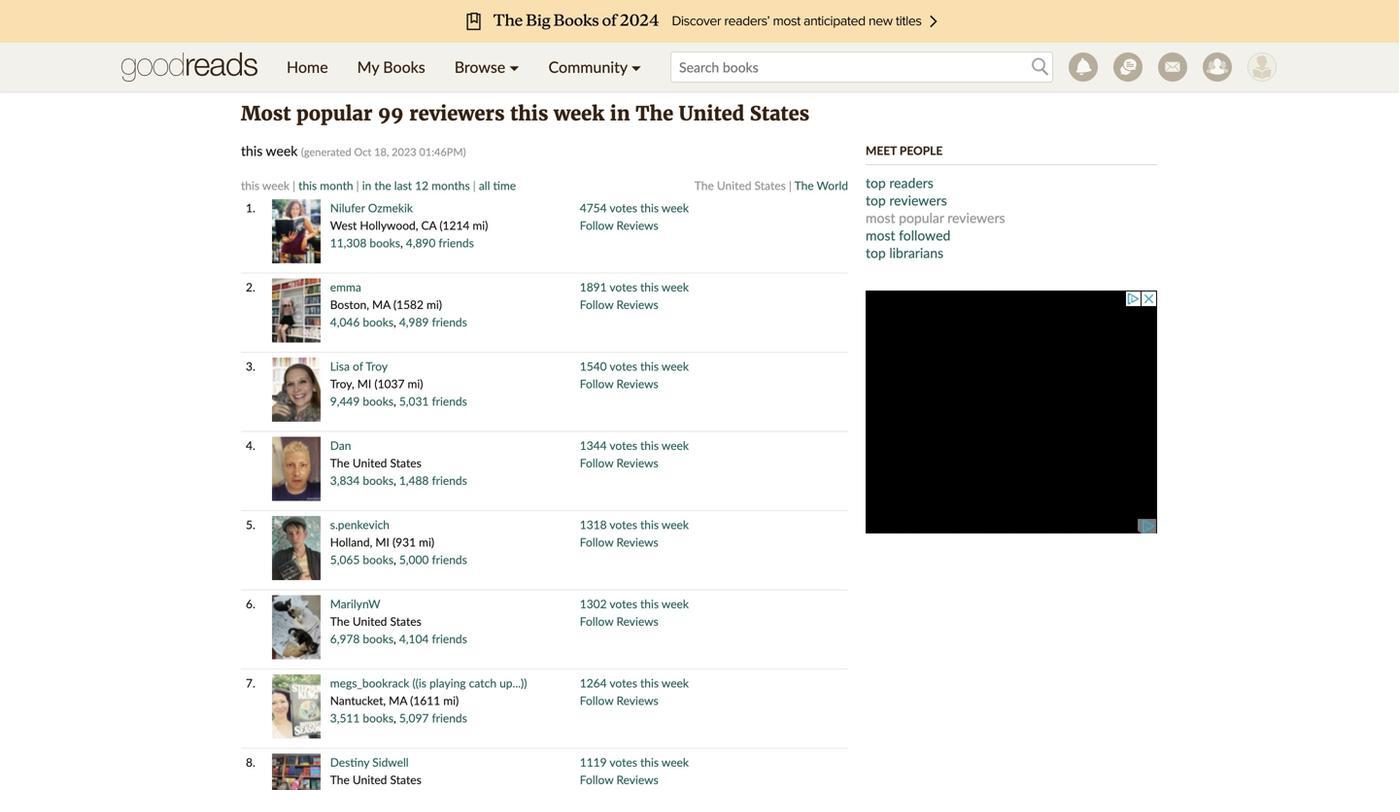 Task type: vqa. For each thing, say whether or not it's contained in the screenshot.
4th Follow Reviews link from the bottom of the page
yes



Task type: describe. For each thing, give the bounding box(es) containing it.
friends inside megs_bookrack ((is playing catch up...)) nantucket, ma (1611 mi) 3,511 books , 5,097 friends
[[432, 711, 467, 725]]

6,978
[[330, 632, 360, 646]]

friends inside nilufer ozmekik west hollywood, ca (1214 mi) 11,308 books , 4,890 friends
[[439, 236, 474, 250]]

nilufer ozmekik west hollywood, ca (1214 mi) 11,308 books , 4,890 friends
[[330, 201, 488, 250]]

3.
[[246, 359, 255, 373]]

follow for 1540
[[580, 377, 614, 391]]

3,511
[[330, 711, 360, 725]]

the
[[375, 178, 392, 192]]

5,097 friends link
[[399, 711, 467, 725]]

home link
[[272, 43, 343, 91]]

▾ for community ▾
[[632, 57, 642, 76]]

, inside megs_bookrack ((is playing catch up...)) nantucket, ma (1611 mi) 3,511 books , 5,097 friends
[[394, 711, 396, 725]]

week for 1891 votes this week follow reviews
[[662, 280, 689, 294]]

follow for 1302
[[580, 614, 614, 629]]

Search for books to add to your shelves search field
[[671, 52, 1054, 83]]

holland,
[[330, 535, 373, 549]]

8.
[[246, 755, 255, 769]]

hollywood,
[[360, 218, 418, 232]]

states up the united states | the world
[[750, 102, 810, 126]]

2.
[[246, 280, 255, 294]]

1318
[[580, 518, 607, 532]]

megs_bookrack ((is playing catch up...)) nantucket, ma (1611 mi) 3,511 books , 5,097 friends
[[330, 676, 527, 725]]

0 vertical spatial popular
[[297, 102, 373, 126]]

11,308
[[330, 236, 367, 250]]

mi) inside megs_bookrack ((is playing catch up...)) nantucket, ma (1611 mi) 3,511 books , 5,097 friends
[[444, 694, 459, 708]]

4754 votes  this week link
[[580, 201, 689, 215]]

1,488
[[399, 473, 429, 488]]

, inside lisa of troy troy, mi (1037 mi) 9,449 books , 5,031 friends
[[394, 394, 396, 408]]

top readers link
[[866, 175, 934, 191]]

menu containing home
[[272, 43, 656, 91]]

up...))
[[500, 676, 527, 690]]

notifications image
[[1069, 52, 1099, 82]]

1318 votes this week link
[[580, 518, 689, 532]]

votes for 1119
[[610, 755, 638, 769]]

friends inside s.penkevich holland, mi (931 mi) 5,065 books , 5,000 friends
[[432, 553, 467, 567]]

united left the world link in the top of the page
[[717, 178, 752, 192]]

states left the world link in the top of the page
[[755, 178, 786, 192]]

dan the united states 3,834 books , 1,488 friends
[[330, 438, 467, 488]]

1540 votes this week link
[[580, 359, 689, 373]]

votes for 1540
[[610, 359, 638, 373]]

1 top from the top
[[866, 175, 886, 191]]

, inside dan the united states 3,834 books , 1,488 friends
[[394, 473, 396, 488]]

community ▾
[[549, 57, 642, 76]]

follow reviews link for 1891
[[580, 297, 659, 312]]

1119 votes this week link
[[580, 755, 689, 769]]

meet
[[866, 143, 897, 157]]

reviews for 1891
[[617, 297, 659, 312]]

reviews for 1540
[[617, 377, 659, 391]]

3,834
[[330, 473, 360, 488]]

lisa of troy troy, mi (1037 mi) 9,449 books , 5,031 friends
[[330, 359, 467, 408]]

▾ for browse ▾
[[510, 57, 520, 76]]

browse ▾ button
[[440, 43, 534, 91]]

1891 votes this week link
[[580, 280, 689, 294]]

01:46pm)
[[419, 145, 466, 158]]

most
[[241, 102, 291, 126]]

(1214
[[440, 218, 470, 232]]

the inside dan the united states 3,834 books , 1,488 friends
[[330, 456, 350, 470]]

1891 votes this week follow reviews
[[580, 280, 689, 312]]

7.
[[246, 676, 255, 690]]

community
[[549, 57, 628, 76]]

reviews for 1119
[[617, 773, 659, 787]]

1302 votes this week follow reviews
[[580, 597, 689, 629]]

mi) inside emma boston, ma (1582 mi) 4,046 books , 4,989 friends
[[427, 297, 442, 312]]

3 | from the left
[[473, 178, 476, 192]]

1 | from the left
[[293, 178, 296, 192]]

united inside marilynw the united states 6,978 books , 4,104 friends
[[353, 614, 387, 629]]

week left this month link
[[262, 178, 290, 192]]

meet people
[[866, 143, 943, 157]]

mi inside s.penkevich holland, mi (931 mi) 5,065 books , 5,000 friends
[[376, 535, 390, 549]]

this inside 1344 votes this week follow reviews
[[641, 438, 659, 453]]

mi inside lisa of troy troy, mi (1037 mi) 9,449 books , 5,031 friends
[[358, 377, 372, 391]]

5,031 friends link
[[399, 394, 467, 408]]

follow reviews link for 1540
[[580, 377, 659, 391]]

reviews for 1302
[[617, 614, 659, 629]]

5.
[[246, 518, 255, 532]]

people
[[900, 143, 943, 157]]

9,449 books link
[[330, 394, 394, 408]]

books inside marilynw the united states 6,978 books , 4,104 friends
[[363, 632, 394, 646]]

(generated
[[301, 145, 351, 158]]

2 | from the left
[[356, 178, 359, 192]]

week down the community
[[554, 102, 605, 126]]

in for the
[[362, 178, 372, 192]]

the inside marilynw the united states 6,978 books , 4,104 friends
[[330, 614, 350, 629]]

1540 votes this week follow reviews
[[580, 359, 689, 391]]

this inside 1891 votes this week follow reviews
[[641, 280, 659, 294]]

votes for 1891
[[610, 280, 638, 294]]

troy
[[366, 359, 388, 373]]

the united states link
[[695, 178, 786, 192]]

(1037
[[375, 377, 405, 391]]

friends inside marilynw the united states 6,978 books , 4,104 friends
[[432, 632, 467, 646]]

votes for 1318
[[610, 518, 638, 532]]

1.
[[246, 201, 255, 215]]

s.penkevich image
[[272, 516, 321, 580]]

top librarians link
[[866, 245, 944, 261]]

this inside the 1318 votes this week follow reviews
[[641, 518, 659, 532]]

4754 votes  this week follow reviews
[[580, 201, 689, 232]]

last
[[395, 178, 412, 192]]

1264 votes this week link
[[580, 676, 689, 690]]

2023
[[392, 145, 417, 158]]

months
[[432, 178, 470, 192]]

sidwell
[[373, 755, 409, 769]]

reviewers for most
[[890, 192, 948, 209]]

popular inside the top readers top reviewers most popular reviewers most followed top librarians
[[899, 210, 945, 226]]

, inside emma boston, ma (1582 mi) 4,046 books , 4,989 friends
[[394, 315, 396, 329]]

month
[[320, 178, 353, 192]]

votes for 4754
[[610, 201, 638, 215]]

votes for 1302
[[610, 597, 638, 611]]

18,
[[374, 145, 389, 158]]

west
[[330, 218, 357, 232]]

5,000 friends link
[[399, 553, 467, 567]]

4,989
[[399, 315, 429, 329]]

this inside 1264 votes this week follow reviews
[[641, 676, 659, 690]]

s.penkevich holland, mi (931 mi) 5,065 books , 5,000 friends
[[330, 518, 467, 567]]

in the last 12 months link
[[362, 178, 470, 192]]

1119 votes this week follow reviews
[[580, 755, 689, 787]]

oct
[[354, 145, 372, 158]]

most followed link
[[866, 227, 951, 244]]

4,989 friends link
[[399, 315, 467, 329]]

ma inside emma boston, ma (1582 mi) 4,046 books , 4,989 friends
[[372, 297, 391, 312]]

follow for 1344
[[580, 456, 614, 470]]

week for 1264 votes this week follow reviews
[[662, 676, 689, 690]]

marilynw image
[[272, 595, 321, 660]]

librarians
[[890, 245, 944, 261]]

my
[[357, 57, 379, 76]]

this left month
[[299, 178, 317, 192]]

((is
[[413, 676, 427, 690]]

votes for 1344
[[610, 438, 638, 453]]

followed
[[899, 227, 951, 244]]

1264 votes this week follow reviews
[[580, 676, 689, 708]]

9,449
[[330, 394, 360, 408]]

lisa of troy image
[[272, 358, 321, 422]]

mi) inside lisa of troy troy, mi (1037 mi) 9,449 books , 5,031 friends
[[408, 377, 423, 391]]

this inside 1302 votes this week follow reviews
[[641, 597, 659, 611]]

week for 4754 votes  this week follow reviews
[[662, 201, 689, 215]]

united inside dan the united states 3,834 books , 1,488 friends
[[353, 456, 387, 470]]

1302 votes this week link
[[580, 597, 689, 611]]

dan image
[[272, 437, 321, 501]]

destiny
[[330, 755, 370, 769]]

nantucket,
[[330, 694, 386, 708]]

emma boston, ma (1582 mi) 4,046 books , 4,989 friends
[[330, 280, 467, 329]]

this up 1.
[[241, 178, 260, 192]]

week for 1344 votes this week follow reviews
[[662, 438, 689, 453]]

time
[[493, 178, 516, 192]]

friends inside emma boston, ma (1582 mi) 4,046 books , 4,989 friends
[[432, 315, 467, 329]]

, inside s.penkevich holland, mi (931 mi) 5,065 books , 5,000 friends
[[394, 553, 396, 567]]



Task type: locate. For each thing, give the bounding box(es) containing it.
friends right 4,104
[[432, 632, 467, 646]]

reviews for 1264
[[617, 694, 659, 708]]

states up 4,104
[[390, 614, 422, 629]]

reviews inside 1302 votes this week follow reviews
[[617, 614, 659, 629]]

this down browse ▾ popup button
[[510, 102, 549, 126]]

books inside megs_bookrack ((is playing catch up...)) nantucket, ma (1611 mi) 3,511 books , 5,097 friends
[[363, 711, 394, 725]]

reviews inside 1344 votes this week follow reviews
[[617, 456, 659, 470]]

week inside 1119 votes this week follow reviews
[[662, 755, 689, 769]]

0 vertical spatial most
[[866, 210, 896, 226]]

1344 votes this week link
[[580, 438, 689, 453]]

friends inside lisa of troy troy, mi (1037 mi) 9,449 books , 5,031 friends
[[432, 394, 467, 408]]

reviewers for this
[[409, 102, 505, 126]]

5,000
[[399, 553, 429, 567]]

votes right 4754
[[610, 201, 638, 215]]

follow down 1891
[[580, 297, 614, 312]]

this week | this month | in the last 12 months | all time
[[241, 178, 516, 192]]

votes right 1540
[[610, 359, 638, 373]]

follow reviews link down 1264 votes this week link
[[580, 694, 659, 708]]

my books
[[357, 57, 426, 76]]

2 votes from the top
[[610, 280, 638, 294]]

4,890
[[406, 236, 436, 250]]

mi left (931
[[376, 535, 390, 549]]

0 horizontal spatial popular
[[297, 102, 373, 126]]

this down most on the left of page
[[241, 142, 263, 159]]

votes right 1302
[[610, 597, 638, 611]]

▾ right browse
[[510, 57, 520, 76]]

reviews
[[617, 218, 659, 232], [617, 297, 659, 312], [617, 377, 659, 391], [617, 456, 659, 470], [617, 535, 659, 549], [617, 614, 659, 629], [617, 694, 659, 708], [617, 773, 659, 787]]

0 vertical spatial mi
[[358, 377, 372, 391]]

advertisement element
[[866, 291, 1158, 534]]

, left 4,104
[[394, 632, 396, 646]]

most down top reviewers link
[[866, 210, 896, 226]]

follow reviews link for 1119
[[580, 773, 659, 787]]

votes right 1344
[[610, 438, 638, 453]]

nilufer ozmekik image
[[272, 199, 321, 263]]

follow down 1264 at the bottom of the page
[[580, 694, 614, 708]]

lisa
[[330, 359, 350, 373]]

catch
[[469, 676, 497, 690]]

4.
[[246, 438, 255, 453]]

week inside 1264 votes this week follow reviews
[[662, 676, 689, 690]]

5 votes from the top
[[610, 518, 638, 532]]

week for 1540 votes this week follow reviews
[[662, 359, 689, 373]]

votes right 1264 at the bottom of the page
[[610, 676, 638, 690]]

7 votes from the top
[[610, 676, 638, 690]]

follow inside 1540 votes this week follow reviews
[[580, 377, 614, 391]]

11,308 books link
[[330, 236, 401, 250]]

this inside 1119 votes this week follow reviews
[[641, 755, 659, 769]]

4,104 friends link
[[399, 632, 467, 646]]

5 follow reviews link from the top
[[580, 535, 659, 549]]

megs_bookrack ((is playing catch up...)) link
[[330, 676, 527, 690]]

2 vertical spatial reviewers
[[948, 210, 1006, 226]]

0 horizontal spatial ▾
[[510, 57, 520, 76]]

7 follow from the top
[[580, 694, 614, 708]]

| left this month link
[[293, 178, 296, 192]]

0 vertical spatial in
[[610, 102, 631, 126]]

3 votes from the top
[[610, 359, 638, 373]]

top down top readers link
[[866, 192, 886, 209]]

week inside 1540 votes this week follow reviews
[[662, 359, 689, 373]]

week down 1344 votes this week follow reviews
[[662, 518, 689, 532]]

books
[[370, 236, 401, 250], [363, 315, 394, 329], [363, 394, 394, 408], [363, 473, 394, 488], [363, 553, 394, 567], [363, 632, 394, 646], [363, 711, 394, 725]]

5,097
[[399, 711, 429, 725]]

follow reviews link down 1344 votes this week link
[[580, 456, 659, 470]]

states inside destiny sidwell the united states
[[390, 773, 422, 787]]

8 reviews from the top
[[617, 773, 659, 787]]

reviews down 4754 votes  this week link
[[617, 218, 659, 232]]

united up the united states link
[[679, 102, 745, 126]]

books right 6,978
[[363, 632, 394, 646]]

week down 1891 votes this week follow reviews
[[662, 359, 689, 373]]

, left 1,488
[[394, 473, 396, 488]]

6 votes from the top
[[610, 597, 638, 611]]

follow reviews link for 1318
[[580, 535, 659, 549]]

votes inside 1264 votes this week follow reviews
[[610, 676, 638, 690]]

week down 1302 votes this week follow reviews
[[662, 676, 689, 690]]

4,890 friends link
[[406, 236, 474, 250]]

reviews down 1344 votes this week link
[[617, 456, 659, 470]]

ma
[[372, 297, 391, 312], [389, 694, 407, 708]]

1 horizontal spatial ▾
[[632, 57, 642, 76]]

marilynw
[[330, 597, 381, 611]]

0 horizontal spatial in
[[362, 178, 372, 192]]

votes inside 1119 votes this week follow reviews
[[610, 755, 638, 769]]

5 reviews from the top
[[617, 535, 659, 549]]

12
[[415, 178, 429, 192]]

week down 1540 votes this week follow reviews
[[662, 438, 689, 453]]

this week (generated oct 18, 2023 01:46pm)
[[241, 142, 466, 159]]

mi) inside nilufer ozmekik west hollywood, ca (1214 mi) 11,308 books , 4,890 friends
[[473, 218, 488, 232]]

books down "nantucket,"
[[363, 711, 394, 725]]

3 follow from the top
[[580, 377, 614, 391]]

books inside emma boston, ma (1582 mi) 4,046 books , 4,989 friends
[[363, 315, 394, 329]]

books inside dan the united states 3,834 books , 1,488 friends
[[363, 473, 394, 488]]

follow inside 1119 votes this week follow reviews
[[580, 773, 614, 787]]

united up 3,834 books link
[[353, 456, 387, 470]]

week for 1318 votes this week follow reviews
[[662, 518, 689, 532]]

1 follow from the top
[[580, 218, 614, 232]]

community ▾ button
[[534, 43, 656, 91]]

united up 6,978 books link
[[353, 614, 387, 629]]

week inside 1302 votes this week follow reviews
[[662, 597, 689, 611]]

united
[[679, 102, 745, 126], [717, 178, 752, 192], [353, 456, 387, 470], [353, 614, 387, 629], [353, 773, 387, 787]]

reviews inside 4754 votes  this week follow reviews
[[617, 218, 659, 232]]

united inside destiny sidwell the united states
[[353, 773, 387, 787]]

in left the on the left top
[[362, 178, 372, 192]]

my books link
[[343, 43, 440, 91]]

, left 5,097
[[394, 711, 396, 725]]

2 horizontal spatial reviewers
[[948, 210, 1006, 226]]

john smith image
[[1248, 52, 1277, 82]]

week right 4754
[[662, 201, 689, 215]]

votes inside 1540 votes this week follow reviews
[[610, 359, 638, 373]]

reviews down 1891 votes this week link
[[617, 297, 659, 312]]

7 reviews from the top
[[617, 694, 659, 708]]

1264
[[580, 676, 607, 690]]

3 reviews from the top
[[617, 377, 659, 391]]

follow reviews link for 1344
[[580, 456, 659, 470]]

readers
[[890, 175, 934, 191]]

0 horizontal spatial reviewers
[[409, 102, 505, 126]]

week down 1264 votes this week follow reviews
[[662, 755, 689, 769]]

reviews down 1540 votes this week link
[[617, 377, 659, 391]]

4 follow from the top
[[580, 456, 614, 470]]

reviews inside 1891 votes this week follow reviews
[[617, 297, 659, 312]]

menu
[[272, 43, 656, 91]]

reviews for 4754
[[617, 218, 659, 232]]

emma image
[[272, 279, 321, 343]]

mi up 9,449 books link
[[358, 377, 372, 391]]

follow reviews link down "1119 votes this week" link on the bottom of the page
[[580, 773, 659, 787]]

mi) up 5,031
[[408, 377, 423, 391]]

, down (1037
[[394, 394, 396, 408]]

my group discussions image
[[1114, 52, 1143, 82]]

, left the 5,000
[[394, 553, 396, 567]]

votes right 1318
[[610, 518, 638, 532]]

8 votes from the top
[[610, 755, 638, 769]]

follow reviews link for 1264
[[580, 694, 659, 708]]

6 follow reviews link from the top
[[580, 614, 659, 629]]

Search books text field
[[671, 52, 1054, 83]]

2 ▾ from the left
[[632, 57, 642, 76]]

votes inside 1891 votes this week follow reviews
[[610, 280, 638, 294]]

reviews for 1344
[[617, 456, 659, 470]]

follow down 4754
[[580, 218, 614, 232]]

most
[[866, 210, 896, 226], [866, 227, 896, 244]]

▾ right the community
[[632, 57, 642, 76]]

1 vertical spatial top
[[866, 192, 886, 209]]

4 follow reviews link from the top
[[580, 456, 659, 470]]

ma up 5,097
[[389, 694, 407, 708]]

votes right 1891
[[610, 280, 638, 294]]

week inside the 1318 votes this week follow reviews
[[662, 518, 689, 532]]

follow down 1344
[[580, 456, 614, 470]]

1119
[[580, 755, 607, 769]]

this right 1891
[[641, 280, 659, 294]]

week inside 4754 votes  this week follow reviews
[[662, 201, 689, 215]]

▾ inside community ▾ popup button
[[632, 57, 642, 76]]

votes inside 1344 votes this week follow reviews
[[610, 438, 638, 453]]

in down community ▾ popup button
[[610, 102, 631, 126]]

follow for 4754
[[580, 218, 614, 232]]

ma up 4,046 books link
[[372, 297, 391, 312]]

3,834 books link
[[330, 473, 394, 488]]

top down most followed link
[[866, 245, 886, 261]]

s.penkevich link
[[330, 518, 390, 532]]

0 vertical spatial reviewers
[[409, 102, 505, 126]]

1 horizontal spatial mi
[[376, 535, 390, 549]]

friends down (1214
[[439, 236, 474, 250]]

follow inside 1264 votes this week follow reviews
[[580, 694, 614, 708]]

reviews down 1318 votes this week link
[[617, 535, 659, 549]]

this
[[510, 102, 549, 126], [241, 142, 263, 159], [241, 178, 260, 192], [299, 178, 317, 192], [641, 201, 659, 215], [641, 280, 659, 294], [641, 359, 659, 373], [641, 438, 659, 453], [641, 518, 659, 532], [641, 597, 659, 611], [641, 676, 659, 690], [641, 755, 659, 769]]

follow reviews link down 1540 votes this week link
[[580, 377, 659, 391]]

, inside nilufer ozmekik west hollywood, ca (1214 mi) 11,308 books , 4,890 friends
[[401, 236, 403, 250]]

follow for 1891
[[580, 297, 614, 312]]

this inside 1540 votes this week follow reviews
[[641, 359, 659, 373]]

reviews inside the 1318 votes this week follow reviews
[[617, 535, 659, 549]]

top readers top reviewers most popular reviewers most followed top librarians
[[866, 175, 1006, 261]]

7 follow reviews link from the top
[[580, 694, 659, 708]]

1 vertical spatial ma
[[389, 694, 407, 708]]

boston,
[[330, 297, 369, 312]]

reviews down "1119 votes this week" link on the bottom of the page
[[617, 773, 659, 787]]

8 follow from the top
[[580, 773, 614, 787]]

5,031
[[399, 394, 429, 408]]

mi) inside s.penkevich holland, mi (931 mi) 5,065 books , 5,000 friends
[[419, 535, 435, 549]]

votes inside 1302 votes this week follow reviews
[[610, 597, 638, 611]]

follow down the 1119
[[580, 773, 614, 787]]

1891
[[580, 280, 607, 294]]

4 votes from the top
[[610, 438, 638, 453]]

1 vertical spatial popular
[[899, 210, 945, 226]]

inbox image
[[1159, 52, 1188, 82]]

2 vertical spatial top
[[866, 245, 886, 261]]

1 vertical spatial mi
[[376, 535, 390, 549]]

books down (1037
[[363, 394, 394, 408]]

lisa of troy link
[[330, 359, 388, 373]]

1 horizontal spatial in
[[610, 102, 631, 126]]

4,046 books link
[[330, 315, 394, 329]]

5,065
[[330, 553, 360, 567]]

friend requests image
[[1204, 52, 1233, 82]]

top
[[866, 175, 886, 191], [866, 192, 886, 209], [866, 245, 886, 261]]

follow for 1318
[[580, 535, 614, 549]]

friends right 1,488
[[432, 473, 467, 488]]

99
[[378, 102, 404, 126]]

8 follow reviews link from the top
[[580, 773, 659, 787]]

follow for 1264
[[580, 694, 614, 708]]

mi) up the 5,000 friends link
[[419, 535, 435, 549]]

this right 4754
[[641, 201, 659, 215]]

megs_bookrack
[[330, 676, 410, 690]]

books
[[383, 57, 426, 76]]

follow down 1302
[[580, 614, 614, 629]]

the inside destiny sidwell the united states
[[330, 773, 350, 787]]

follow inside the 1318 votes this week follow reviews
[[580, 535, 614, 549]]

mi) down "playing"
[[444, 694, 459, 708]]

popular up (generated
[[297, 102, 373, 126]]

ca
[[421, 218, 437, 232]]

4 reviews from the top
[[617, 456, 659, 470]]

books inside s.penkevich holland, mi (931 mi) 5,065 books , 5,000 friends
[[363, 553, 394, 567]]

all
[[479, 178, 490, 192]]

friends inside dan the united states 3,834 books , 1,488 friends
[[432, 473, 467, 488]]

3,511 books link
[[330, 711, 394, 725]]

follow inside 1344 votes this week follow reviews
[[580, 456, 614, 470]]

follow inside 1891 votes this week follow reviews
[[580, 297, 614, 312]]

follow reviews link down 1891 votes this week link
[[580, 297, 659, 312]]

2 top from the top
[[866, 192, 886, 209]]

votes inside the 1318 votes this week follow reviews
[[610, 518, 638, 532]]

1344 votes this week follow reviews
[[580, 438, 689, 470]]

week for 1302 votes this week follow reviews
[[662, 597, 689, 611]]

states inside dan the united states 3,834 books , 1,488 friends
[[390, 456, 422, 470]]

week down 4754 votes  this week follow reviews
[[662, 280, 689, 294]]

1302
[[580, 597, 607, 611]]

this right 1264 at the bottom of the page
[[641, 676, 659, 690]]

follow inside 1302 votes this week follow reviews
[[580, 614, 614, 629]]

follow reviews link
[[580, 218, 659, 232], [580, 297, 659, 312], [580, 377, 659, 391], [580, 456, 659, 470], [580, 535, 659, 549], [580, 614, 659, 629], [580, 694, 659, 708], [580, 773, 659, 787]]

dan
[[330, 438, 351, 453]]

4,046
[[330, 315, 360, 329]]

1 most from the top
[[866, 210, 896, 226]]

popular up followed
[[899, 210, 945, 226]]

reviews down 1264 votes this week link
[[617, 694, 659, 708]]

▾ inside browse ▾ popup button
[[510, 57, 520, 76]]

0 horizontal spatial mi
[[358, 377, 372, 391]]

week down the 1318 votes this week follow reviews
[[662, 597, 689, 611]]

1 votes from the top
[[610, 201, 638, 215]]

follow inside 4754 votes  this week follow reviews
[[580, 218, 614, 232]]

top down meet
[[866, 175, 886, 191]]

1 ▾ from the left
[[510, 57, 520, 76]]

most popular reviewers link
[[866, 210, 1006, 226]]

0 vertical spatial top
[[866, 175, 886, 191]]

follow reviews link for 4754
[[580, 218, 659, 232]]

(931
[[393, 535, 416, 549]]

| right month
[[356, 178, 359, 192]]

books down (931
[[363, 553, 394, 567]]

follow
[[580, 218, 614, 232], [580, 297, 614, 312], [580, 377, 614, 391], [580, 456, 614, 470], [580, 535, 614, 549], [580, 614, 614, 629], [580, 694, 614, 708], [580, 773, 614, 787]]

books right 4,046
[[363, 315, 394, 329]]

states up 1,488
[[390, 456, 422, 470]]

united down the "destiny sidwell" link
[[353, 773, 387, 787]]

3 follow reviews link from the top
[[580, 377, 659, 391]]

3 top from the top
[[866, 245, 886, 261]]

2 follow reviews link from the top
[[580, 297, 659, 312]]

1 reviews from the top
[[617, 218, 659, 232]]

mi) up 4,989 friends link
[[427, 297, 442, 312]]

follow for 1119
[[580, 773, 614, 787]]

1 follow reviews link from the top
[[580, 218, 659, 232]]

1 vertical spatial in
[[362, 178, 372, 192]]

marilynw the united states 6,978 books , 4,104 friends
[[330, 597, 467, 646]]

megs_bookrack ((is playing catch up...)) image
[[272, 675, 321, 739]]

destiny sidwell image
[[272, 754, 321, 790]]

friends right 4,989 on the top of the page
[[432, 315, 467, 329]]

5 follow from the top
[[580, 535, 614, 549]]

this right 1302
[[641, 597, 659, 611]]

(1582
[[394, 297, 424, 312]]

books right '3,834'
[[363, 473, 394, 488]]

6.
[[246, 597, 255, 611]]

this month link
[[299, 178, 353, 192]]

reviews down 1302 votes this week link
[[617, 614, 659, 629]]

emma
[[330, 280, 361, 294]]

1 horizontal spatial popular
[[899, 210, 945, 226]]

week down most on the left of page
[[266, 142, 298, 159]]

in for the
[[610, 102, 631, 126]]

reviews inside 1264 votes this week follow reviews
[[617, 694, 659, 708]]

troy,
[[330, 377, 355, 391]]

states inside marilynw the united states 6,978 books , 4,104 friends
[[390, 614, 422, 629]]

4 | from the left
[[789, 178, 792, 192]]

2 most from the top
[[866, 227, 896, 244]]

votes
[[610, 201, 638, 215], [610, 280, 638, 294], [610, 359, 638, 373], [610, 438, 638, 453], [610, 518, 638, 532], [610, 597, 638, 611], [610, 676, 638, 690], [610, 755, 638, 769]]

this right the 1119
[[641, 755, 659, 769]]

2 follow from the top
[[580, 297, 614, 312]]

follow reviews link for 1302
[[580, 614, 659, 629]]

ma inside megs_bookrack ((is playing catch up...)) nantucket, ma (1611 mi) 3,511 books , 5,097 friends
[[389, 694, 407, 708]]

this right 1344
[[641, 438, 659, 453]]

world
[[817, 178, 849, 192]]

week inside 1891 votes this week follow reviews
[[662, 280, 689, 294]]

| left the world link in the top of the page
[[789, 178, 792, 192]]

home
[[287, 57, 328, 76]]

follow down 1540
[[580, 377, 614, 391]]

week inside 1344 votes this week follow reviews
[[662, 438, 689, 453]]

1 horizontal spatial reviewers
[[890, 192, 948, 209]]

the
[[636, 102, 674, 126], [695, 178, 714, 192], [795, 178, 814, 192], [330, 456, 350, 470], [330, 614, 350, 629], [330, 773, 350, 787]]

books inside nilufer ozmekik west hollywood, ca (1214 mi) 11,308 books , 4,890 friends
[[370, 236, 401, 250]]

mi
[[358, 377, 372, 391], [376, 535, 390, 549]]

friends down (1611
[[432, 711, 467, 725]]

, left 4,890
[[401, 236, 403, 250]]

1 vertical spatial most
[[866, 227, 896, 244]]

of
[[353, 359, 363, 373]]

browse ▾
[[455, 57, 520, 76]]

follow reviews link down 1302 votes this week link
[[580, 614, 659, 629]]

reviews for 1318
[[617, 535, 659, 549]]

states
[[750, 102, 810, 126], [755, 178, 786, 192], [390, 456, 422, 470], [390, 614, 422, 629], [390, 773, 422, 787]]

reviewers up followed
[[948, 210, 1006, 226]]

reviews inside 1119 votes this week follow reviews
[[617, 773, 659, 787]]

reviewers up 01:46pm)
[[409, 102, 505, 126]]

1 vertical spatial reviewers
[[890, 192, 948, 209]]

emma link
[[330, 280, 361, 294]]

6 follow from the top
[[580, 614, 614, 629]]

6 reviews from the top
[[617, 614, 659, 629]]

, inside marilynw the united states 6,978 books , 4,104 friends
[[394, 632, 396, 646]]

playing
[[430, 676, 466, 690]]

votes inside 4754 votes  this week follow reviews
[[610, 201, 638, 215]]

reviews inside 1540 votes this week follow reviews
[[617, 377, 659, 391]]

week for 1119 votes this week follow reviews
[[662, 755, 689, 769]]

this inside 4754 votes  this week follow reviews
[[641, 201, 659, 215]]

1318 votes this week follow reviews
[[580, 518, 689, 549]]

0 vertical spatial ma
[[372, 297, 391, 312]]

books inside lisa of troy troy, mi (1037 mi) 9,449 books , 5,031 friends
[[363, 394, 394, 408]]

books down hollywood,
[[370, 236, 401, 250]]

ozmekik
[[368, 201, 413, 215]]

reviewers down readers
[[890, 192, 948, 209]]

2 reviews from the top
[[617, 297, 659, 312]]

votes for 1264
[[610, 676, 638, 690]]

friends right 5,031
[[432, 394, 467, 408]]

most up "top librarians" "link"
[[866, 227, 896, 244]]

follow reviews link down 4754 votes  this week link
[[580, 218, 659, 232]]

the united states | the world
[[695, 178, 849, 192]]



